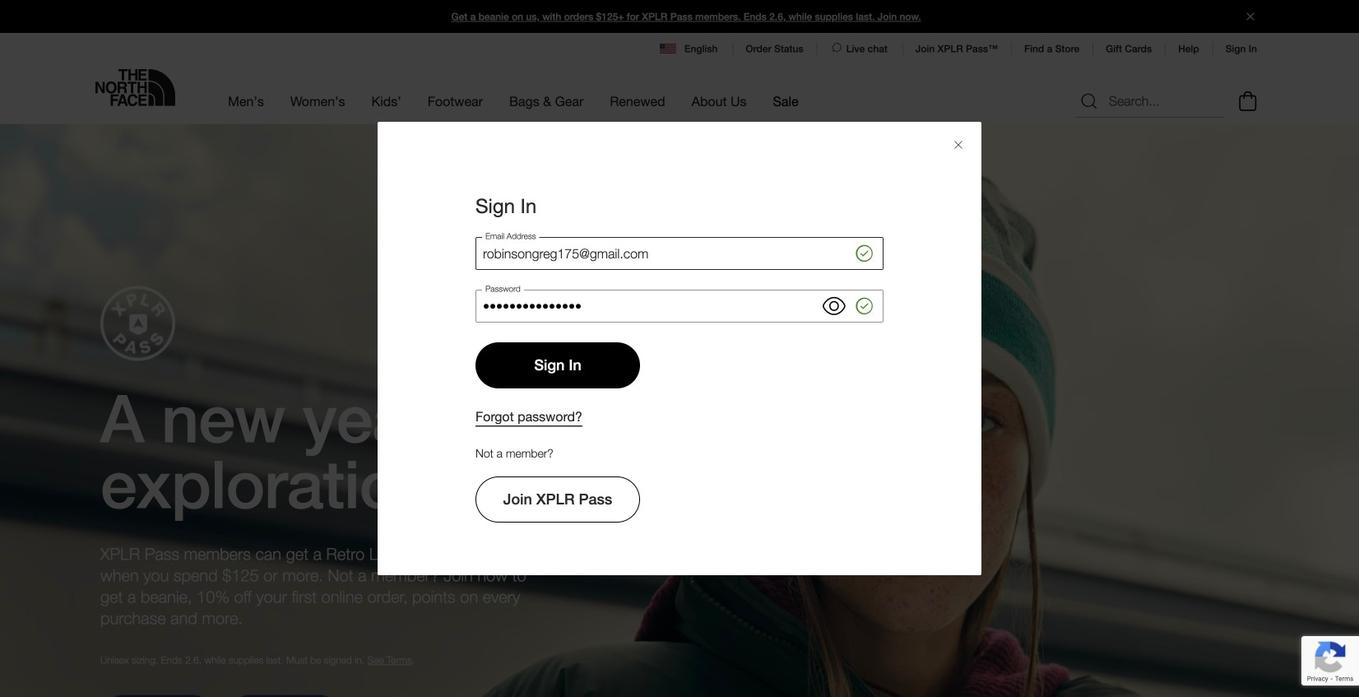 Task type: locate. For each thing, give the bounding box(es) containing it.
search all image
[[1080, 91, 1100, 111]]

None text field
[[476, 237, 884, 270]]

a woman looks at you with a straight face. she is outside wearing the north face retro logo beanie, and north face down jacket in pine needle. image
[[0, 123, 1360, 697]]

None password field
[[476, 290, 884, 323]]

view cart image
[[1235, 89, 1262, 114]]

the north face home page image
[[95, 69, 175, 106]]



Task type: vqa. For each thing, say whether or not it's contained in the screenshot.
password field on the top
yes



Task type: describe. For each thing, give the bounding box(es) containing it.
close image
[[1240, 13, 1262, 20]]

switch visibility password image
[[823, 295, 846, 318]]

loyalty logo image
[[100, 285, 175, 361]]

Search search field
[[1076, 85, 1225, 118]]



